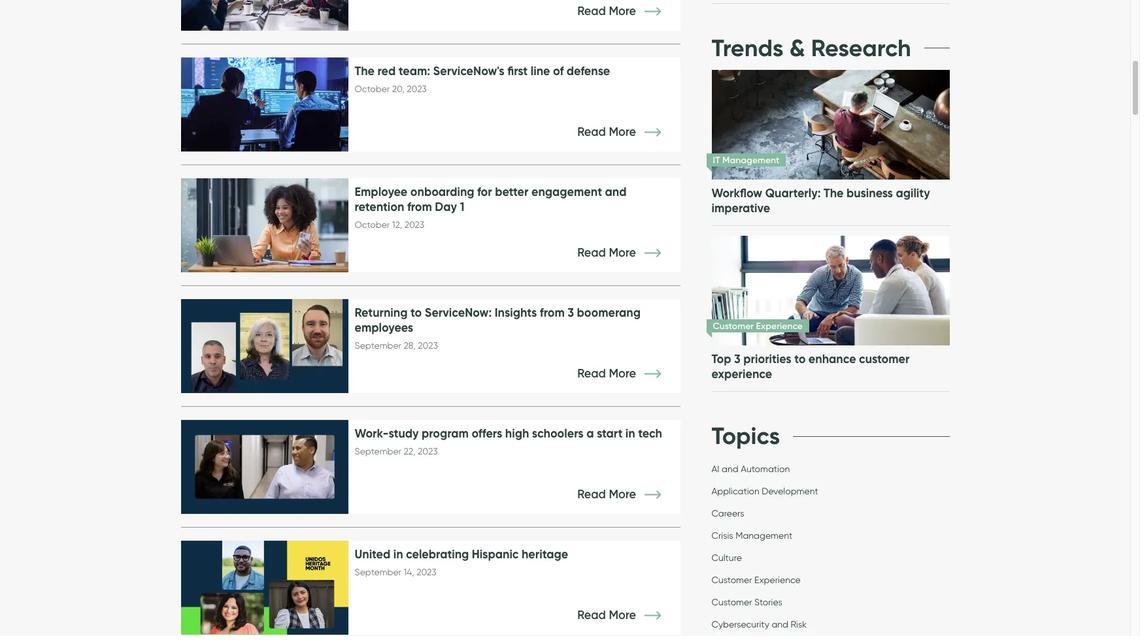 Task type: describe. For each thing, give the bounding box(es) containing it.
read more link for returning to servicenow: insights from 3 boomerang employees
[[577, 367, 680, 381]]

development
[[762, 487, 818, 498]]

september inside united in celebrating hispanic heritage september 14, 2023
[[355, 568, 401, 579]]

read more link for work-study program offers high schoolers a start in tech
[[577, 488, 680, 502]]

employee
[[355, 185, 407, 200]]

crisis management
[[712, 531, 792, 542]]

the red team: servicenow's first line of defense october 20, 2023
[[355, 64, 610, 95]]

unidos heritage month: 3 servicenow employees celebrating hispanic heritage image
[[181, 541, 348, 636]]

risk
[[791, 620, 807, 631]]

management for it management
[[722, 155, 780, 166]]

employees
[[355, 320, 413, 336]]

2023 inside work-study program offers high schoolers a start in tech september 22, 2023
[[418, 447, 438, 458]]

customer stories link
[[712, 598, 782, 612]]

imperative
[[712, 201, 770, 216]]

3 boomerang employees who returned to servicenow image
[[181, 300, 348, 394]]

3 inside 'top 3 priorities to enhance customer experience'
[[734, 352, 741, 367]]

0 vertical spatial customer experience
[[713, 321, 803, 332]]

business
[[847, 186, 893, 201]]

0 vertical spatial experience
[[756, 321, 803, 332]]

more for employee onboarding for better engagement and retention from day 1
[[609, 246, 636, 260]]

it management
[[713, 155, 780, 166]]

22,
[[404, 447, 415, 458]]

red team: two security workers looking at info on computer screens image
[[181, 58, 348, 152]]

28,
[[404, 341, 416, 352]]

stories
[[754, 598, 782, 609]]

first
[[507, 64, 528, 79]]

quarterly:
[[765, 186, 821, 201]]

from inside returning to servicenow: insights from 3 boomerang employees september 28, 2023
[[540, 305, 565, 320]]

top 3 priorities to enhance customer experience
[[712, 352, 910, 382]]

ai and automation
[[712, 464, 790, 475]]

1 read more from the top
[[577, 4, 639, 18]]

1 more from the top
[[609, 4, 636, 18]]

read more link for united in celebrating hispanic heritage
[[577, 609, 680, 623]]

united in celebrating hispanic heritage september 14, 2023
[[355, 547, 568, 579]]

for
[[477, 185, 492, 200]]

the inside workflow quarterly: the business agility imperative
[[824, 186, 844, 201]]

trends & research
[[712, 33, 911, 63]]

1 vertical spatial customer experience
[[712, 575, 801, 587]]

1 read more link from the top
[[577, 4, 680, 18]]

enhance
[[809, 352, 856, 367]]

application development link
[[712, 487, 818, 501]]

&
[[789, 33, 805, 63]]

3 inside returning to servicenow: insights from 3 boomerang employees september 28, 2023
[[568, 305, 574, 320]]

customer experience link
[[712, 575, 801, 590]]

work-
[[355, 426, 389, 441]]

in inside work-study program offers high schoolers a start in tech september 22, 2023
[[625, 426, 635, 441]]

employee onboarding: smiling worker with phone in hand looking at open laptop on desk image
[[181, 179, 348, 273]]

red
[[378, 64, 396, 79]]

customer for customer stories link
[[712, 598, 752, 609]]

and inside the employee onboarding for better engagement and retention from day 1 october 12, 2023
[[605, 185, 627, 200]]

trends
[[712, 33, 784, 63]]

experience
[[712, 367, 772, 382]]

september inside work-study program offers high schoolers a start in tech september 22, 2023
[[355, 447, 401, 458]]

read more for the red team: servicenow's first line of defense
[[577, 125, 639, 139]]

1 read from the top
[[577, 4, 606, 18]]

it
[[713, 155, 720, 166]]

more for returning to servicenow: insights from 3 boomerang employees
[[609, 367, 636, 381]]

team:
[[399, 64, 430, 79]]

crisis
[[712, 531, 733, 542]]

read more link for the red team: servicenow's first line of defense
[[577, 125, 680, 139]]

workflow quarterly: the business agility imperative
[[712, 186, 930, 216]]

returning to servicenow: insights from 3 boomerang employees september 28, 2023
[[355, 305, 641, 352]]

1 vertical spatial experience
[[754, 575, 801, 587]]

2023 inside returning to servicenow: insights from 3 boomerang employees september 28, 2023
[[418, 341, 438, 352]]

september inside returning to servicenow: insights from 3 boomerang employees september 28, 2023
[[355, 341, 401, 352]]

from inside the employee onboarding for better engagement and retention from day 1 october 12, 2023
[[407, 200, 432, 215]]

schoolers
[[532, 426, 584, 441]]

more for work-study program offers high schoolers a start in tech
[[609, 488, 636, 502]]

2023 inside the employee onboarding for better engagement and retention from day 1 october 12, 2023
[[404, 220, 424, 231]]

read for engagement
[[577, 246, 606, 260]]

management for crisis management
[[736, 531, 792, 542]]



Task type: vqa. For each thing, say whether or not it's contained in the screenshot.


Task type: locate. For each thing, give the bounding box(es) containing it.
more
[[609, 4, 636, 18], [609, 125, 636, 139], [609, 246, 636, 260], [609, 367, 636, 381], [609, 488, 636, 502], [609, 609, 636, 623]]

1 vertical spatial 3
[[734, 352, 741, 367]]

ai and automation link
[[712, 464, 790, 479]]

3 read more from the top
[[577, 246, 639, 260]]

0 horizontal spatial and
[[605, 185, 627, 200]]

and for cybersecurity and risk
[[772, 620, 788, 631]]

read
[[577, 4, 606, 18], [577, 125, 606, 139], [577, 246, 606, 260], [577, 367, 606, 381], [577, 488, 606, 502], [577, 609, 606, 623]]

2 more from the top
[[609, 125, 636, 139]]

2 vertical spatial and
[[772, 620, 788, 631]]

customer
[[713, 321, 754, 332], [712, 575, 752, 587], [712, 598, 752, 609]]

6 read more from the top
[[577, 609, 639, 623]]

1 vertical spatial customer
[[712, 575, 752, 587]]

experience up the priorities
[[756, 321, 803, 332]]

customer experience
[[713, 321, 803, 332], [712, 575, 801, 587]]

read more link for employee onboarding for better engagement and retention from day 1
[[577, 246, 680, 260]]

how the pandemic has affected business agility image
[[709, 57, 952, 193]]

october down retention
[[355, 220, 390, 231]]

2 october from the top
[[355, 220, 390, 231]]

read for from
[[577, 367, 606, 381]]

read for high
[[577, 488, 606, 502]]

low-code tools: workers collaborating around a conference table image
[[181, 0, 348, 31]]

2 september from the top
[[355, 447, 401, 458]]

1 horizontal spatial from
[[540, 305, 565, 320]]

1 horizontal spatial and
[[722, 464, 738, 475]]

tech
[[638, 426, 662, 441]]

work-study program student jasmine m. with servicenow employee albert o. image
[[181, 421, 348, 515]]

culture
[[712, 553, 742, 564]]

6 read more link from the top
[[577, 609, 680, 623]]

line
[[531, 64, 550, 79]]

0 horizontal spatial from
[[407, 200, 432, 215]]

1 vertical spatial from
[[540, 305, 565, 320]]

research
[[811, 33, 911, 63]]

from left day
[[407, 200, 432, 215]]

application development
[[712, 487, 818, 498]]

0 vertical spatial from
[[407, 200, 432, 215]]

program
[[422, 426, 469, 441]]

workflow
[[712, 186, 762, 201]]

in right united
[[393, 547, 403, 562]]

3
[[568, 305, 574, 320], [734, 352, 741, 367]]

agility
[[896, 186, 930, 201]]

october down red
[[355, 84, 390, 95]]

celebrating
[[406, 547, 469, 562]]

customer experience up the priorities
[[713, 321, 803, 332]]

better
[[495, 185, 529, 200]]

and right engagement
[[605, 185, 627, 200]]

cybersecurity and risk link
[[712, 620, 807, 634]]

1 horizontal spatial 3
[[734, 352, 741, 367]]

0 vertical spatial in
[[625, 426, 635, 441]]

september down employees
[[355, 341, 401, 352]]

1 horizontal spatial to
[[794, 352, 806, 367]]

customer
[[859, 352, 910, 367]]

ai
[[712, 464, 719, 475]]

heritage
[[522, 547, 568, 562]]

high
[[505, 426, 529, 441]]

2023 inside the red team: servicenow's first line of defense october 20, 2023
[[407, 84, 427, 95]]

september down 'work-'
[[355, 447, 401, 458]]

20,
[[392, 84, 404, 95]]

more for united in celebrating hispanic heritage
[[609, 609, 636, 623]]

management inside crisis management link
[[736, 531, 792, 542]]

top
[[712, 352, 731, 367]]

2 read more from the top
[[577, 125, 639, 139]]

customer experience up 'customer stories'
[[712, 575, 801, 587]]

insights
[[495, 305, 537, 320]]

careers
[[712, 509, 744, 520]]

defense
[[567, 64, 610, 79]]

the left business
[[824, 186, 844, 201]]

1 vertical spatial management
[[736, 531, 792, 542]]

from
[[407, 200, 432, 215], [540, 305, 565, 320]]

careers link
[[712, 509, 744, 523]]

customer up top
[[713, 321, 754, 332]]

read more for employee onboarding for better engagement and retention from day 1
[[577, 246, 639, 260]]

engagement
[[531, 185, 602, 200]]

0 vertical spatial customer
[[713, 321, 754, 332]]

application
[[712, 487, 760, 498]]

0 vertical spatial to
[[411, 305, 422, 320]]

topics
[[712, 422, 780, 451]]

0 vertical spatial management
[[722, 155, 780, 166]]

1 horizontal spatial the
[[824, 186, 844, 201]]

read more
[[577, 4, 639, 18], [577, 125, 639, 139], [577, 246, 639, 260], [577, 367, 639, 381], [577, 488, 639, 502], [577, 609, 639, 623]]

2 horizontal spatial and
[[772, 620, 788, 631]]

united
[[355, 547, 390, 562]]

cybersecurity and risk
[[712, 620, 807, 631]]

start
[[597, 426, 623, 441]]

and left risk
[[772, 620, 788, 631]]

12,
[[392, 220, 402, 231]]

2023
[[407, 84, 427, 95], [404, 220, 424, 231], [418, 341, 438, 352], [418, 447, 438, 458], [417, 568, 437, 579]]

2023 right 12,
[[404, 220, 424, 231]]

5 read from the top
[[577, 488, 606, 502]]

hispanic
[[472, 547, 519, 562]]

management right it
[[722, 155, 780, 166]]

5 read more from the top
[[577, 488, 639, 502]]

3 read from the top
[[577, 246, 606, 260]]

to inside returning to servicenow: insights from 3 boomerang employees september 28, 2023
[[411, 305, 422, 320]]

2023 right 22,
[[418, 447, 438, 458]]

2023 down team:
[[407, 84, 427, 95]]

2023 right 28,
[[418, 341, 438, 352]]

3 left boomerang
[[568, 305, 574, 320]]

management down careers link at the right bottom of page
[[736, 531, 792, 542]]

5 more from the top
[[609, 488, 636, 502]]

2 vertical spatial september
[[355, 568, 401, 579]]

a
[[586, 426, 594, 441]]

read more for work-study program offers high schoolers a start in tech
[[577, 488, 639, 502]]

2 read more link from the top
[[577, 125, 680, 139]]

0 horizontal spatial in
[[393, 547, 403, 562]]

1 vertical spatial in
[[393, 547, 403, 562]]

4 read more from the top
[[577, 367, 639, 381]]

day
[[435, 200, 457, 215]]

servicenow:
[[425, 305, 492, 320]]

14,
[[404, 568, 414, 579]]

read more link
[[577, 4, 680, 18], [577, 125, 680, 139], [577, 246, 680, 260], [577, 367, 680, 381], [577, 488, 680, 502], [577, 609, 680, 623]]

in inside united in celebrating hispanic heritage september 14, 2023
[[393, 547, 403, 562]]

2023 inside united in celebrating hispanic heritage september 14, 2023
[[417, 568, 437, 579]]

0 vertical spatial the
[[355, 64, 375, 79]]

servicenow's
[[433, 64, 505, 79]]

automation
[[741, 464, 790, 475]]

cybersecurity
[[712, 620, 769, 631]]

customer down culture link
[[712, 575, 752, 587]]

october inside the red team: servicenow's first line of defense october 20, 2023
[[355, 84, 390, 95]]

experience
[[756, 321, 803, 332], [754, 575, 801, 587]]

0 vertical spatial and
[[605, 185, 627, 200]]

and
[[605, 185, 627, 200], [722, 464, 738, 475], [772, 620, 788, 631]]

6 more from the top
[[609, 609, 636, 623]]

4 read from the top
[[577, 367, 606, 381]]

october inside the employee onboarding for better engagement and retention from day 1 october 12, 2023
[[355, 220, 390, 231]]

enhance customer experience. image
[[709, 223, 952, 359]]

in left tech at the right of page
[[625, 426, 635, 441]]

read for first
[[577, 125, 606, 139]]

work-study program offers high schoolers a start in tech september 22, 2023
[[355, 426, 662, 458]]

3 right top
[[734, 352, 741, 367]]

1 october from the top
[[355, 84, 390, 95]]

culture link
[[712, 553, 742, 568]]

0 horizontal spatial the
[[355, 64, 375, 79]]

4 read more link from the top
[[577, 367, 680, 381]]

to
[[411, 305, 422, 320], [794, 352, 806, 367]]

onboarding
[[410, 185, 474, 200]]

1
[[460, 200, 464, 215]]

september down united
[[355, 568, 401, 579]]

to up 28,
[[411, 305, 422, 320]]

offers
[[472, 426, 502, 441]]

management
[[722, 155, 780, 166], [736, 531, 792, 542]]

of
[[553, 64, 564, 79]]

retention
[[355, 200, 404, 215]]

2023 right 14,
[[417, 568, 437, 579]]

0 horizontal spatial to
[[411, 305, 422, 320]]

customer for customer experience link
[[712, 575, 752, 587]]

returning
[[355, 305, 408, 320]]

1 september from the top
[[355, 341, 401, 352]]

customer stories
[[712, 598, 782, 609]]

2 read from the top
[[577, 125, 606, 139]]

1 vertical spatial to
[[794, 352, 806, 367]]

october
[[355, 84, 390, 95], [355, 220, 390, 231]]

read more for returning to servicenow: insights from 3 boomerang employees
[[577, 367, 639, 381]]

study
[[389, 426, 419, 441]]

1 vertical spatial october
[[355, 220, 390, 231]]

3 more from the top
[[609, 246, 636, 260]]

more for the red team: servicenow's first line of defense
[[609, 125, 636, 139]]

1 horizontal spatial in
[[625, 426, 635, 441]]

and right the ai
[[722, 464, 738, 475]]

the inside the red team: servicenow's first line of defense october 20, 2023
[[355, 64, 375, 79]]

boomerang
[[577, 305, 641, 320]]

from right insights
[[540, 305, 565, 320]]

5 read more link from the top
[[577, 488, 680, 502]]

4 more from the top
[[609, 367, 636, 381]]

6 read from the top
[[577, 609, 606, 623]]

1 vertical spatial and
[[722, 464, 738, 475]]

1 vertical spatial the
[[824, 186, 844, 201]]

to inside 'top 3 priorities to enhance customer experience'
[[794, 352, 806, 367]]

1 vertical spatial september
[[355, 447, 401, 458]]

3 september from the top
[[355, 568, 401, 579]]

to left "enhance"
[[794, 352, 806, 367]]

2 vertical spatial customer
[[712, 598, 752, 609]]

in
[[625, 426, 635, 441], [393, 547, 403, 562]]

customer up "cybersecurity"
[[712, 598, 752, 609]]

the left red
[[355, 64, 375, 79]]

crisis management link
[[712, 531, 792, 545]]

0 vertical spatial september
[[355, 341, 401, 352]]

and for ai and automation
[[722, 464, 738, 475]]

read for heritage
[[577, 609, 606, 623]]

0 horizontal spatial 3
[[568, 305, 574, 320]]

0 vertical spatial 3
[[568, 305, 574, 320]]

experience up stories
[[754, 575, 801, 587]]

3 read more link from the top
[[577, 246, 680, 260]]

employee onboarding for better engagement and retention from day 1 october 12, 2023
[[355, 185, 627, 231]]

read more for united in celebrating hispanic heritage
[[577, 609, 639, 623]]

0 vertical spatial october
[[355, 84, 390, 95]]

priorities
[[744, 352, 791, 367]]

the
[[355, 64, 375, 79], [824, 186, 844, 201]]



